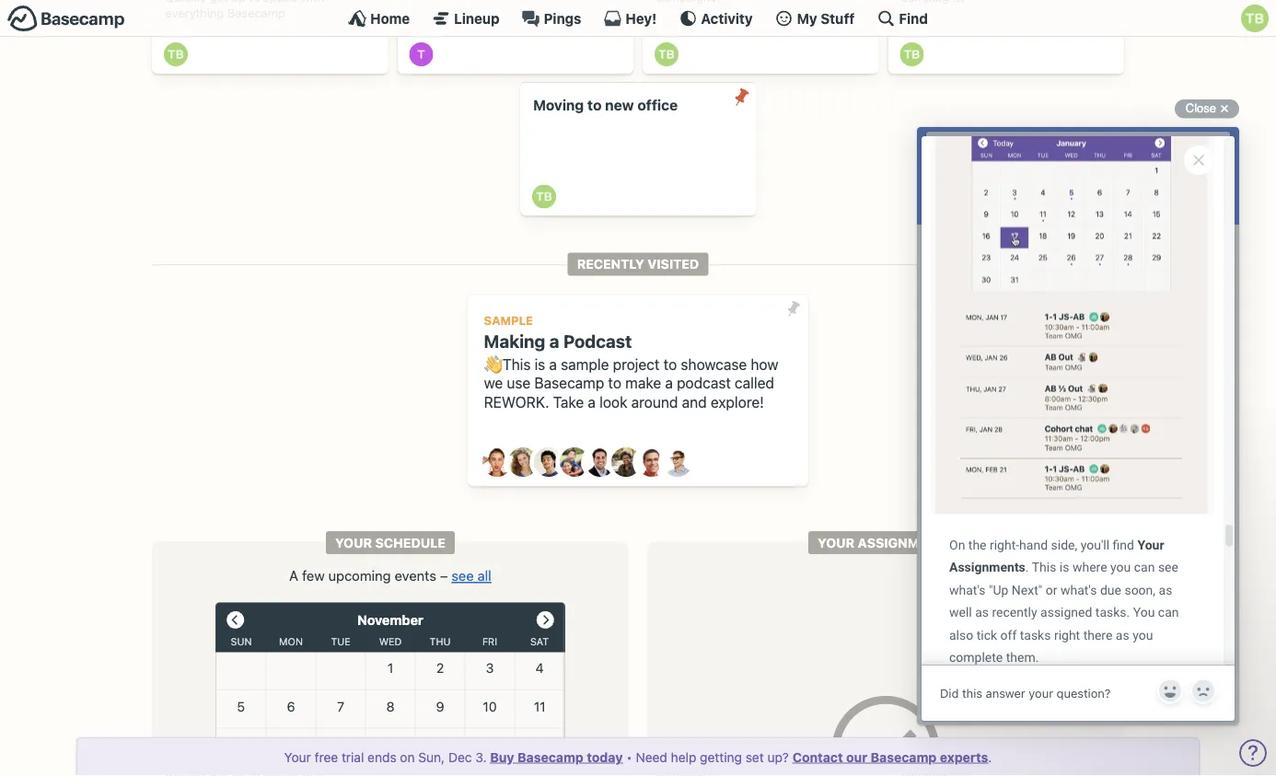 Task type: vqa. For each thing, say whether or not it's contained in the screenshot.
Thu
yes



Task type: describe. For each thing, give the bounding box(es) containing it.
basecamp right our
[[871, 749, 937, 765]]

ends
[[367, 749, 396, 765]]

use
[[507, 374, 531, 392]]

home link
[[348, 9, 410, 28]]

sun
[[231, 636, 252, 647]]

fri
[[482, 636, 497, 647]]

all
[[477, 567, 491, 584]]

cheryl walters image
[[508, 448, 538, 477]]

home
[[370, 10, 410, 26]]

sun,
[[418, 749, 445, 765]]

–
[[440, 567, 448, 584]]

activity link
[[679, 9, 753, 28]]

we
[[484, 374, 503, 392]]

free
[[315, 749, 338, 765]]

basecamp right "buy"
[[518, 749, 584, 765]]

around
[[631, 393, 678, 411]]

moving to new office
[[533, 97, 678, 114]]

up?
[[767, 749, 789, 765]]

called
[[735, 374, 774, 392]]

my
[[797, 10, 817, 26]]

pings button
[[522, 9, 581, 28]]

speed
[[263, 0, 298, 4]]

our
[[846, 749, 867, 765]]

a left look
[[588, 393, 596, 411]]

main element
[[0, 0, 1276, 37]]

is
[[535, 355, 545, 373]]

getting
[[700, 749, 742, 765]]

quickly get up to speed with everything basecamp
[[165, 0, 324, 20]]

tue
[[331, 636, 350, 647]]

cross small image
[[1213, 98, 1236, 120]]

how
[[751, 355, 778, 373]]

events
[[395, 567, 436, 584]]

to left new
[[587, 97, 602, 114]]

a up around
[[665, 374, 673, 392]]

nicole katz image
[[611, 448, 641, 477]]

help
[[671, 749, 696, 765]]

buy basecamp today link
[[490, 749, 623, 765]]

get
[[210, 0, 228, 4]]

few
[[302, 567, 325, 584]]

contact
[[792, 749, 843, 765]]

close button
[[1175, 98, 1239, 120]]

terry image
[[409, 42, 433, 66]]

podcast
[[563, 331, 632, 351]]

office
[[637, 97, 678, 114]]

recently visited
[[577, 257, 699, 272]]

•
[[626, 749, 632, 765]]

stuff
[[821, 10, 855, 26]]

with
[[301, 0, 324, 4]]

0 horizontal spatial your
[[284, 749, 311, 765]]

tim burton image inside moving to new office link
[[532, 184, 556, 208]]

project
[[613, 355, 660, 373]]

find button
[[877, 9, 928, 28]]

look
[[599, 393, 627, 411]]

3.
[[475, 749, 487, 765]]

your assignments
[[818, 535, 954, 550]]

your schedule
[[335, 535, 446, 550]]

wed
[[379, 636, 402, 647]]

contact our basecamp experts link
[[792, 749, 988, 765]]

upcoming
[[328, 567, 391, 584]]

sample
[[561, 355, 609, 373]]

november
[[357, 612, 423, 628]]

trial
[[342, 749, 364, 765]]

steve marsh image
[[637, 448, 667, 477]]

new
[[605, 97, 634, 114]]



Task type: locate. For each thing, give the bounding box(es) containing it.
hey! button
[[603, 9, 657, 28]]

my stuff button
[[775, 9, 855, 28]]

everything
[[165, 6, 224, 20]]

👋
[[484, 355, 499, 373]]

up
[[231, 0, 245, 4]]

0 vertical spatial tim burton image
[[1241, 5, 1269, 32]]

your free trial ends on sun, dec  3. buy basecamp today • need help getting set up? contact our basecamp experts .
[[284, 749, 992, 765]]

close
[[1186, 101, 1216, 115]]

tim burton image down everything
[[164, 42, 188, 66]]

basecamp
[[227, 6, 285, 20], [534, 374, 604, 392], [518, 749, 584, 765], [871, 749, 937, 765]]

.
[[988, 749, 992, 765]]

tim burton image
[[164, 42, 188, 66], [655, 42, 679, 66], [900, 42, 924, 66]]

your for your assignments
[[818, 535, 855, 550]]

jennifer young image
[[560, 448, 589, 477]]

find
[[899, 10, 928, 26]]

sample making a podcast 👋 this is a sample project to showcase how we use basecamp to make a podcast called rework. take a look around and explore!
[[484, 314, 778, 411]]

a
[[549, 331, 559, 351], [549, 355, 557, 373], [665, 374, 673, 392], [588, 393, 596, 411]]

your left assignments
[[818, 535, 855, 550]]

this
[[502, 355, 531, 373]]

a
[[289, 567, 298, 584]]

making
[[484, 331, 545, 351]]

sample
[[484, 314, 533, 328]]

thu
[[430, 636, 451, 647]]

to
[[249, 0, 260, 4], [587, 97, 602, 114], [664, 355, 677, 373], [608, 374, 621, 392]]

to right the project
[[664, 355, 677, 373]]

2 tim burton image from the left
[[655, 42, 679, 66]]

tim burton image inside main "element"
[[1241, 5, 1269, 32]]

activity
[[701, 10, 753, 26]]

moving
[[533, 97, 584, 114]]

jared davis image
[[534, 448, 563, 477]]

lineup link
[[432, 9, 500, 28]]

take
[[553, 393, 584, 411]]

on
[[400, 749, 415, 765]]

podcast
[[677, 374, 731, 392]]

your
[[335, 535, 372, 550], [818, 535, 855, 550], [284, 749, 311, 765]]

a few upcoming events – see all
[[289, 567, 491, 584]]

basecamp inside sample making a podcast 👋 this is a sample project to showcase how we use basecamp to make a podcast called rework. take a look around and explore!
[[534, 374, 604, 392]]

victor cooper image
[[663, 448, 692, 477]]

switch accounts image
[[7, 5, 125, 33]]

showcase
[[681, 355, 747, 373]]

3 tim burton image from the left
[[900, 42, 924, 66]]

quickly
[[165, 0, 206, 4]]

tim burton image
[[1241, 5, 1269, 32], [532, 184, 556, 208]]

dec
[[448, 749, 472, 765]]

to up look
[[608, 374, 621, 392]]

your left free on the bottom left of page
[[284, 749, 311, 765]]

rework.
[[484, 393, 549, 411]]

1 horizontal spatial tim burton image
[[655, 42, 679, 66]]

today
[[587, 749, 623, 765]]

cross small image
[[1213, 98, 1236, 120]]

your up upcoming
[[335, 535, 372, 550]]

1 tim burton image from the left
[[164, 42, 188, 66]]

set
[[746, 749, 764, 765]]

0 horizontal spatial tim burton image
[[164, 42, 188, 66]]

visited
[[648, 257, 699, 272]]

assignments
[[858, 535, 954, 550]]

1 vertical spatial tim burton image
[[532, 184, 556, 208]]

1 horizontal spatial your
[[335, 535, 372, 550]]

tim burton image inside the quickly get up to speed with everything basecamp link
[[164, 42, 188, 66]]

to right up
[[249, 0, 260, 4]]

experts
[[940, 749, 988, 765]]

tim burton image down find
[[900, 42, 924, 66]]

pings
[[544, 10, 581, 26]]

moving to new office link
[[520, 83, 756, 216]]

basecamp up take
[[534, 374, 604, 392]]

lineup
[[454, 10, 500, 26]]

mon
[[279, 636, 303, 647]]

basecamp down up
[[227, 6, 285, 20]]

buy
[[490, 749, 514, 765]]

schedule
[[375, 535, 446, 550]]

2 horizontal spatial tim burton image
[[900, 42, 924, 66]]

tim burton image down hey!
[[655, 42, 679, 66]]

need
[[636, 749, 667, 765]]

a right is
[[549, 355, 557, 373]]

sat
[[530, 636, 549, 647]]

1 horizontal spatial tim burton image
[[1241, 5, 1269, 32]]

0 horizontal spatial tim burton image
[[532, 184, 556, 208]]

and
[[682, 393, 707, 411]]

my stuff
[[797, 10, 855, 26]]

see all link
[[451, 567, 491, 584]]

see
[[451, 567, 474, 584]]

explore!
[[711, 393, 764, 411]]

a right the making
[[549, 331, 559, 351]]

2 horizontal spatial your
[[818, 535, 855, 550]]

your for your schedule
[[335, 535, 372, 550]]

josh fiske image
[[586, 448, 615, 477]]

annie bryan image
[[482, 448, 512, 477]]

quickly get up to speed with everything basecamp link
[[152, 0, 388, 74]]

hey!
[[626, 10, 657, 26]]

to inside quickly get up to speed with everything basecamp
[[249, 0, 260, 4]]

basecamp inside quickly get up to speed with everything basecamp
[[227, 6, 285, 20]]

None submit
[[727, 83, 756, 112], [779, 294, 808, 324], [727, 83, 756, 112], [779, 294, 808, 324]]

recently
[[577, 257, 644, 272]]

make
[[625, 374, 661, 392]]



